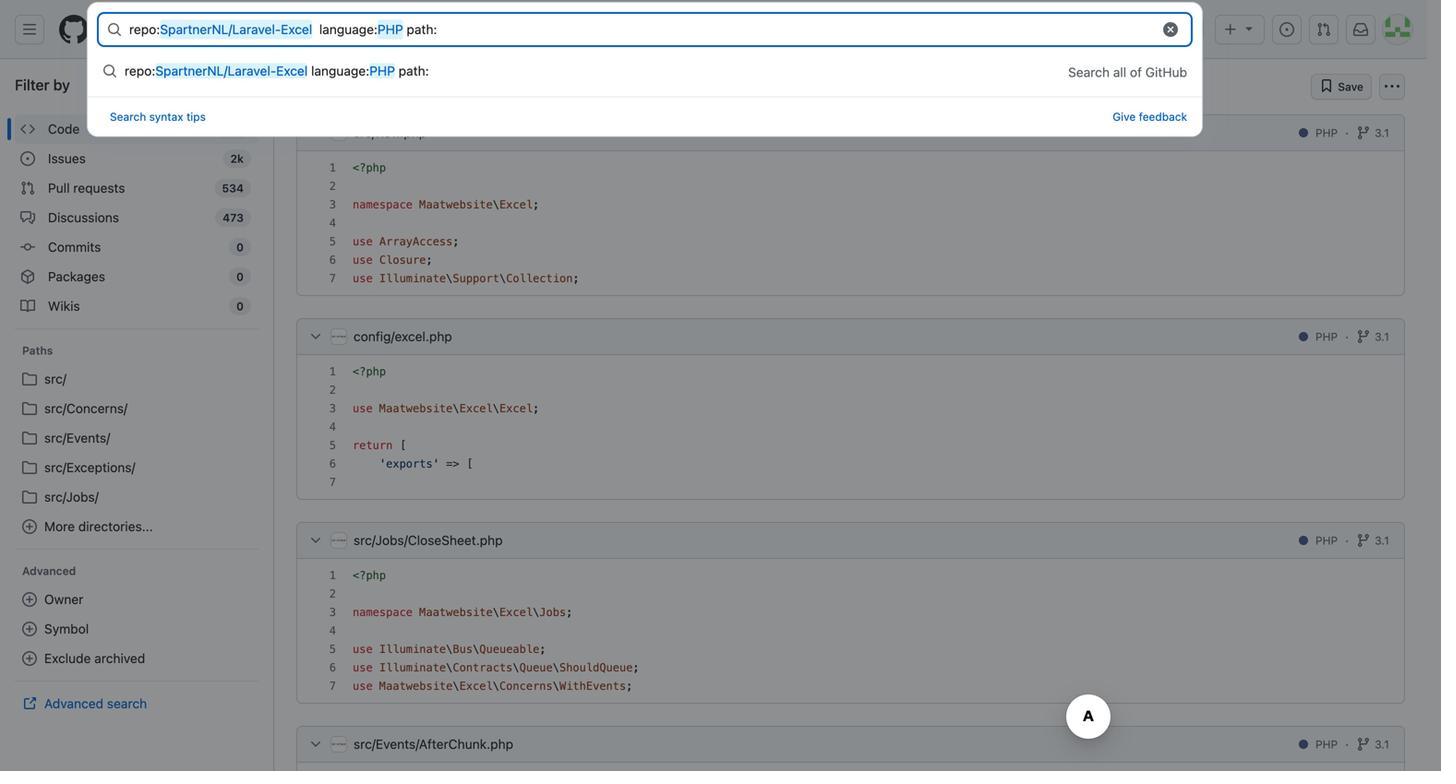 Task type: vqa. For each thing, say whether or not it's contained in the screenshot.


Task type: describe. For each thing, give the bounding box(es) containing it.
src/ link
[[15, 365, 259, 394]]

src/concerns/ link
[[15, 394, 259, 424]]

use maatwebsite \ excel \ excel ;
[[353, 403, 539, 415]]

plus circle image for owner
[[22, 593, 37, 607]]

ms
[[385, 82, 400, 95]]

7 for config/excel.php
[[329, 476, 336, 489]]

src/row.php link
[[354, 125, 427, 140]]

3 link for src/jobs/closesheet.php
[[322, 607, 343, 619]]

dialog containing repo:
[[87, 2, 1203, 137]]

illuminate for bus
[[379, 644, 446, 656]]

src/row.php
[[354, 125, 427, 140]]

give feedback button
[[1113, 108, 1187, 125]]

discussions
[[48, 210, 119, 225]]

sc 9kayk9 0 image inside src/ link
[[22, 372, 37, 387]]

'exports' => [
[[379, 458, 473, 471]]

135
[[363, 82, 382, 95]]

6 link for src/row.php
[[322, 254, 343, 267]]

4 row from the top
[[297, 251, 1404, 270]]

namespace for namespace maatwebsite \ excel ;
[[353, 198, 413, 211]]

more directories...
[[44, 519, 153, 535]]

4 for src/row.php
[[329, 217, 336, 230]]

homepage image
[[59, 15, 89, 44]]

advanced element
[[7, 585, 266, 674]]

files
[[327, 78, 356, 96]]

namespace maatwebsite \ excel ;
[[353, 198, 539, 211]]

232 for 232
[[223, 123, 244, 136]]

issues
[[48, 151, 86, 166]]

src/jobs/closesheet.php
[[354, 533, 503, 548]]

maatwebsite for use maatwebsite \ excel \ concerns \ withevents ;
[[379, 680, 453, 693]]

3.1 link for src/jobs/closesheet.php
[[1356, 533, 1389, 549]]

use closure ;
[[353, 254, 433, 267]]

maatwebsite for namespace maatwebsite \ excel \ jobs ;
[[419, 607, 493, 619]]

closure
[[379, 254, 426, 267]]

more
[[44, 519, 75, 535]]

5 for src/row.php
[[329, 235, 336, 248]]

packages
[[48, 269, 105, 284]]

10 row from the top
[[297, 567, 1404, 585]]

use illuminate \ contracts \ queue \ shouldqueue ;
[[353, 662, 640, 675]]

sc 9kayk9 0 image for src/jobs/closesheet.php's 3.1 link
[[1356, 534, 1371, 548]]

2 link for config/excel.php
[[322, 384, 343, 397]]

exclude archived link
[[15, 644, 259, 674]]

7 cell from the top
[[343, 622, 1404, 641]]

7 row from the top
[[297, 400, 1404, 418]]

use illuminate \ bus \ queueable ;
[[353, 644, 546, 656]]

symbol
[[44, 622, 89, 637]]

plus circle image
[[22, 520, 37, 535]]

requests
[[73, 180, 125, 196]]

use for use maatwebsite \ excel \ excel ;
[[353, 403, 373, 415]]

pull
[[48, 180, 70, 196]]

issue opened image
[[1280, 22, 1294, 37]]

3.1 for src/jobs/closesheet.php
[[1375, 535, 1389, 547]]

4 for config/excel.php
[[329, 421, 336, 434]]

sc 9kayk9 0 image for 3.1 link corresponding to src/events/afterchunk.php
[[1356, 738, 1371, 752]]

13 row from the top
[[297, 659, 1404, 678]]

src/jobs/closesheet.php link
[[354, 533, 503, 548]]

search all of github
[[1068, 65, 1187, 80]]

3 illuminate from the top
[[379, 662, 446, 675]]

feedback
[[1139, 110, 1187, 123]]

namespace maatwebsite \ excel \ jobs ;
[[353, 607, 573, 619]]

3.1 branch element for src/events/afterchunk.php
[[1375, 737, 1389, 753]]

1 row from the top
[[297, 159, 1404, 177]]

return [
[[353, 439, 406, 452]]

sc 9kayk9 0 image inside save button
[[1320, 78, 1334, 93]]

3 for src/jobs/closesheet.php
[[329, 607, 336, 619]]

advanced for advanced
[[22, 565, 76, 578]]

advanced search link
[[15, 690, 259, 719]]

5 link for src/jobs/closesheet.php
[[322, 644, 343, 656]]

advanced search
[[44, 697, 147, 712]]

6 cell from the top
[[343, 585, 1404, 604]]

code
[[48, 121, 80, 137]]

directories...
[[78, 519, 153, 535]]

3 cell from the top
[[343, 381, 1404, 400]]

3 link for src/row.php
[[322, 198, 343, 211]]

search
[[107, 697, 147, 712]]

namespace for namespace maatwebsite \ excel \ jobs ;
[[353, 607, 413, 619]]

use arrayaccess ;
[[353, 235, 459, 248]]

exclude
[[44, 651, 91, 667]]

src/events/ link
[[15, 424, 259, 453]]

give feedback
[[1113, 110, 1187, 123]]

1 for src/jobs/closesheet.php
[[329, 570, 336, 583]]

5 link for src/row.php
[[322, 235, 343, 248]]

tips
[[186, 110, 206, 123]]

use illuminate \ support \ collection ;
[[353, 272, 579, 285]]

1 horizontal spatial [
[[466, 458, 473, 471]]

arrayaccess
[[379, 235, 453, 248]]

filter by
[[15, 76, 70, 94]]

link external image
[[22, 697, 37, 712]]

2 for src/jobs/closesheet.php
[[329, 588, 336, 601]]

collapse spartnernl/laravel-excel · config/excel.php image
[[308, 330, 323, 344]]

all
[[1113, 65, 1126, 80]]

filter
[[15, 76, 50, 94]]

3 link for config/excel.php
[[322, 403, 343, 415]]

src/exceptions/
[[44, 460, 135, 475]]

3.1 for src/events/afterchunk.php
[[1375, 739, 1389, 752]]

use for use maatwebsite \ excel \ concerns \ withevents ;
[[353, 680, 373, 693]]

search for search syntax tips
[[110, 110, 146, 123]]

1 for config/excel.php
[[329, 366, 336, 379]]

7 link for src/row.php
[[322, 272, 343, 285]]

4 row for src/row.php
[[297, 214, 1404, 233]]

plus circle image for exclude archived
[[22, 652, 37, 667]]

save button
[[1311, 74, 1372, 100]]

7 for src/row.php
[[329, 272, 336, 285]]

<?php for src/jobs/closesheet.php
[[353, 570, 386, 583]]

sc 9kayk9 0 image left commits
[[20, 240, 35, 255]]

3.1 link for src/events/afterchunk.php
[[1356, 737, 1389, 753]]

src/jobs/ link
[[15, 483, 259, 512]]

collapse spartnernl/laravel-excel · src/row.php image
[[308, 126, 323, 140]]

4 row for src/jobs/closesheet.php
[[297, 622, 1404, 641]]

save
[[1338, 80, 1364, 93]]

9 row from the top
[[297, 455, 1404, 474]]

syntax
[[149, 110, 183, 123]]

3.1 branch element for config/excel.php
[[1375, 329, 1389, 345]]

maatwebsite for namespace maatwebsite \ excel ;
[[419, 198, 493, 211]]

plus circle image for symbol
[[22, 622, 37, 637]]

shouldqueue
[[559, 662, 633, 675]]

collapse spartnernl/laravel-excel · src/events/afterchunk.php image
[[308, 738, 323, 752]]

=>
[[446, 458, 459, 471]]

owner button
[[15, 585, 259, 615]]

by
[[53, 76, 70, 94]]

14 row from the top
[[297, 678, 1404, 696]]

1 for src/row.php
[[329, 162, 336, 174]]

12 row from the top
[[297, 641, 1404, 659]]

use for use illuminate \ bus \ queueable ;
[[353, 644, 373, 656]]

command palette image
[[1170, 22, 1185, 37]]

6 for config/excel.php
[[329, 458, 336, 471]]

src/events/afterchunk.php
[[354, 737, 513, 752]]

5 for src/jobs/closesheet.php
[[329, 644, 336, 656]]

0 horizontal spatial [
[[399, 439, 406, 452]]

notifications image
[[1353, 22, 1368, 37]]

<?php for config/excel.php
[[353, 366, 386, 379]]

paths element
[[7, 365, 266, 550]]

pull requests
[[48, 180, 125, 196]]

2 row for config/excel.php
[[297, 381, 1404, 400]]

bus
[[453, 644, 473, 656]]

5 cell from the top
[[343, 474, 1404, 492]]

7 for src/jobs/closesheet.php
[[329, 680, 336, 693]]

· for src/events/afterchunk.php
[[1345, 737, 1349, 752]]

commits
[[48, 240, 101, 255]]

search syntax tips link
[[110, 108, 206, 125]]

5 row from the top
[[297, 270, 1404, 288]]

queue
[[519, 662, 553, 675]]

534
[[222, 182, 244, 195]]



Task type: locate. For each thing, give the bounding box(es) containing it.
php language element for src/jobs/closesheet.php
[[1316, 533, 1338, 549]]

2 vertical spatial illuminate
[[379, 662, 446, 675]]

owner
[[44, 592, 83, 607]]

exclude archived
[[44, 651, 145, 667]]

php language element for config/excel.php
[[1316, 329, 1338, 345]]

[
[[399, 439, 406, 452], [466, 458, 473, 471]]

4 for src/jobs/closesheet.php
[[329, 625, 336, 638]]

4 3.1 link from the top
[[1356, 737, 1389, 753]]

1 cell from the top
[[343, 177, 1404, 196]]

maatwebsite up use illuminate \ bus \ queueable ;
[[419, 607, 493, 619]]

1 horizontal spatial search
[[1068, 65, 1110, 80]]

namespace
[[353, 198, 413, 211], [353, 607, 413, 619]]

open column options image
[[1385, 79, 1400, 94]]

maatwebsite up arrayaccess
[[419, 198, 493, 211]]

1 vertical spatial advanced
[[44, 697, 103, 712]]

symbol button
[[15, 615, 259, 644]]

2 vertical spatial 6
[[329, 662, 336, 675]]

0 vertical spatial advanced
[[22, 565, 76, 578]]

row group
[[297, 159, 1404, 288], [297, 363, 1404, 492], [297, 567, 1404, 696]]

4 php language element from the top
[[1316, 737, 1338, 753]]

0 vertical spatial 7 link
[[322, 272, 343, 285]]

concerns
[[499, 680, 553, 693]]

2 vertical spatial <?php
[[353, 570, 386, 583]]

sc 9kayk9 0 image left src/concerns/
[[22, 402, 37, 416]]

queueable
[[479, 644, 539, 656]]

1 3.1 from the top
[[1375, 126, 1389, 139]]

1 namespace from the top
[[353, 198, 413, 211]]

search left all
[[1068, 65, 1110, 80]]

1 vertical spatial 7
[[329, 476, 336, 489]]

1 3 from the top
[[329, 198, 336, 211]]

0 vertical spatial 6
[[329, 254, 336, 267]]

· for config/excel.php
[[1345, 329, 1349, 344]]

2 link for src/jobs/closesheet.php
[[322, 588, 343, 601]]

3 for src/row.php
[[329, 198, 336, 211]]

232 files 135 ms
[[296, 78, 400, 96]]

2 vertical spatial 5
[[329, 644, 336, 656]]

triangle down image
[[1242, 21, 1257, 36]]

2 use from the top
[[353, 254, 373, 267]]

advanced up owner
[[22, 565, 76, 578]]

1 4 from the top
[[329, 217, 336, 230]]

·
[[1345, 125, 1349, 140], [1345, 329, 1349, 344], [1345, 533, 1349, 548], [1345, 737, 1349, 752]]

2 cell from the top
[[343, 214, 1404, 233]]

0 vertical spatial 5
[[329, 235, 336, 248]]

0 vertical spatial 1 link
[[322, 162, 343, 174]]

1 vertical spatial 3 link
[[322, 403, 343, 415]]

3 row from the top
[[297, 233, 1404, 251]]

;
[[533, 198, 539, 211], [453, 235, 459, 248], [426, 254, 433, 267], [573, 272, 579, 285], [533, 403, 539, 415], [566, 607, 573, 619], [539, 644, 546, 656], [633, 662, 640, 675], [626, 680, 633, 693]]

2
[[329, 180, 336, 193], [329, 384, 336, 397], [329, 588, 336, 601]]

1 vertical spatial row group
[[297, 363, 1404, 492]]

1 7 link from the top
[[322, 272, 343, 285]]

search
[[1068, 65, 1110, 80], [110, 110, 146, 123]]

3 3 link from the top
[[322, 607, 343, 619]]

1 illuminate from the top
[[379, 272, 446, 285]]

0 vertical spatial 2 row
[[297, 177, 1404, 196]]

plus circle image left owner
[[22, 593, 37, 607]]

return
[[353, 439, 393, 452]]

6 link right 'draggable pane splitter' slider
[[322, 458, 343, 471]]

· for src/row.php
[[1345, 125, 1349, 140]]

1 link
[[322, 162, 343, 174], [322, 366, 343, 379], [322, 570, 343, 583]]

sc 9kayk9 0 image inside src/events/ link
[[22, 431, 37, 446]]

1 vertical spatial 0
[[236, 271, 244, 283]]

2 3 from the top
[[329, 403, 336, 415]]

7 row
[[297, 474, 1404, 492]]

3.1 for config/excel.php
[[1375, 331, 1389, 343]]

spartnernl/laravel-
[[160, 22, 281, 37], [160, 22, 281, 37], [155, 63, 276, 78]]

1 2 from the top
[[329, 180, 336, 193]]

1 vertical spatial 6
[[329, 458, 336, 471]]

2 vertical spatial 5 link
[[322, 644, 343, 656]]

4 link
[[322, 217, 343, 230], [322, 421, 343, 434], [322, 625, 343, 638]]

0 horizontal spatial 232
[[223, 123, 244, 136]]

2 2 from the top
[[329, 384, 336, 397]]

withevents
[[559, 680, 626, 693]]

illuminate left the bus
[[379, 644, 446, 656]]

config/excel.php
[[354, 329, 452, 344]]

4 link for config/excel.php
[[322, 421, 343, 434]]

<?php for src/row.php
[[353, 162, 386, 174]]

0 for commits
[[236, 241, 244, 254]]

1 2 link from the top
[[322, 180, 343, 193]]

plus circle image inside 'exclude archived' link
[[22, 652, 37, 667]]

filter by element
[[7, 107, 266, 727]]

0 for wikis
[[236, 300, 244, 313]]

3.1 link for config/excel.php
[[1356, 329, 1389, 345]]

maatwebsite for use maatwebsite \ excel \ excel ;
[[379, 403, 453, 415]]

1 vertical spatial 2 link
[[322, 384, 343, 397]]

<?php
[[353, 162, 386, 174], [353, 366, 386, 379], [353, 570, 386, 583]]

'exports'
[[379, 458, 439, 471]]

4
[[329, 217, 336, 230], [329, 421, 336, 434], [329, 625, 336, 638]]

6 link
[[322, 254, 343, 267], [322, 458, 343, 471], [322, 662, 343, 675]]

plus circle image left exclude
[[22, 652, 37, 667]]

<?php down the src/row.php link
[[353, 162, 386, 174]]

row group for src/row.php
[[297, 159, 1404, 288]]

repo: spartnernl/laravel-excel language: php path:
[[129, 22, 434, 37], [129, 22, 437, 37], [125, 63, 429, 78]]

1 php language element from the top
[[1316, 125, 1338, 141]]

4 · from the top
[[1345, 737, 1349, 752]]

3 link
[[322, 198, 343, 211], [322, 403, 343, 415], [322, 607, 343, 619]]

language:
[[316, 22, 374, 37], [319, 22, 378, 37], [311, 63, 369, 78]]

1 6 link from the top
[[322, 254, 343, 267]]

7 link
[[322, 272, 343, 285], [322, 476, 343, 489], [322, 680, 343, 693]]

support
[[453, 272, 499, 285]]

of
[[1130, 65, 1142, 80]]

3 link down collapse spartnernl/laravel-excel · src/jobs/closesheet.php icon
[[322, 607, 343, 619]]

2 2 link from the top
[[322, 384, 343, 397]]

plus image
[[1223, 22, 1238, 37]]

7 link inside 7 row
[[322, 476, 343, 489]]

3.1 branch element for src/jobs/closesheet.php
[[1375, 533, 1389, 549]]

0
[[236, 241, 244, 254], [236, 271, 244, 283], [236, 300, 244, 313]]

1 row group from the top
[[297, 159, 1404, 288]]

dialog
[[87, 2, 1203, 137]]

1 vertical spatial 5 link
[[322, 439, 343, 452]]

1 vertical spatial 1
[[329, 366, 336, 379]]

0 vertical spatial search
[[1068, 65, 1110, 80]]

1 vertical spatial 1 link
[[322, 366, 343, 379]]

0 vertical spatial 1
[[329, 162, 336, 174]]

7 link up collapse spartnernl/laravel-excel · src/events/afterchunk.php icon
[[322, 680, 343, 693]]

1 vertical spatial 2 row
[[297, 381, 1404, 400]]

2 illuminate from the top
[[379, 644, 446, 656]]

3 7 link from the top
[[322, 680, 343, 693]]

namespace up use illuminate \ bus \ queueable ;
[[353, 607, 413, 619]]

plus circle image left symbol
[[22, 622, 37, 637]]

473
[[223, 211, 244, 224]]

4 link right 'draggable pane splitter' slider
[[322, 421, 343, 434]]

<?php down "src/jobs/closesheet.php" at the bottom of page
[[353, 570, 386, 583]]

use for use illuminate \ contracts \ queue \ shouldqueue ;
[[353, 662, 373, 675]]

search syntax tips
[[110, 110, 206, 123]]

6 link for config/excel.php
[[322, 458, 343, 471]]

1 vertical spatial 5
[[329, 439, 336, 452]]

maatwebsite down use illuminate \ bus \ queueable ;
[[379, 680, 453, 693]]

3 use from the top
[[353, 272, 373, 285]]

1 4 link from the top
[[322, 217, 343, 230]]

sc 9kayk9 0 image for src/exceptions/ link
[[22, 461, 37, 475]]

2 vertical spatial row group
[[297, 567, 1404, 696]]

6 row from the top
[[297, 363, 1404, 381]]

· for src/jobs/closesheet.php
[[1345, 533, 1349, 548]]

search for search all of github
[[1068, 65, 1110, 80]]

1 vertical spatial 4 row
[[297, 418, 1404, 437]]

3 link right 'draggable pane splitter' slider
[[322, 403, 343, 415]]

src/events/
[[44, 431, 110, 446]]

3.1 for src/row.php
[[1375, 126, 1389, 139]]

wikis
[[48, 299, 80, 314]]

sc 9kayk9 0 image
[[1356, 126, 1371, 140], [20, 181, 35, 196], [20, 299, 35, 314], [1356, 330, 1371, 344], [22, 461, 37, 475], [1356, 534, 1371, 548], [1356, 738, 1371, 752]]

1 3.1 branch element from the top
[[1375, 125, 1389, 141]]

2 vertical spatial 6 link
[[322, 662, 343, 675]]

3 5 link from the top
[[322, 644, 343, 656]]

sc 9kayk9 0 image left the discussions
[[20, 211, 35, 225]]

advanced
[[22, 565, 76, 578], [44, 697, 103, 712]]

2 vertical spatial 7 link
[[322, 680, 343, 693]]

3.1 link
[[1356, 125, 1389, 141], [1356, 329, 1389, 345], [1356, 533, 1389, 549], [1356, 737, 1389, 753]]

1 1 link from the top
[[322, 162, 343, 174]]

0 vertical spatial 232
[[296, 78, 323, 96]]

1 vertical spatial namespace
[[353, 607, 413, 619]]

1 vertical spatial 7 link
[[322, 476, 343, 489]]

2 vertical spatial 4 link
[[322, 625, 343, 638]]

search left syntax
[[110, 110, 146, 123]]

2 vertical spatial 7
[[329, 680, 336, 693]]

1 vertical spatial 4 link
[[322, 421, 343, 434]]

3 · from the top
[[1345, 533, 1349, 548]]

2 row for src/row.php
[[297, 177, 1404, 196]]

plus circle image inside 'owner' button
[[22, 593, 37, 607]]

0 vertical spatial 0
[[236, 241, 244, 254]]

2 namespace from the top
[[353, 607, 413, 619]]

3 4 link from the top
[[322, 625, 343, 638]]

6 link for src/jobs/closesheet.php
[[322, 662, 343, 675]]

1 vertical spatial illuminate
[[379, 644, 446, 656]]

1 vertical spatial 232
[[223, 123, 244, 136]]

0 vertical spatial [
[[399, 439, 406, 452]]

1 link for src/jobs/closesheet.php
[[322, 570, 343, 583]]

2 for src/row.php
[[329, 180, 336, 193]]

use
[[353, 235, 373, 248], [353, 254, 373, 267], [353, 272, 373, 285], [353, 403, 373, 415], [353, 644, 373, 656], [353, 662, 373, 675], [353, 680, 373, 693]]

1 link for src/row.php
[[322, 162, 343, 174]]

2 vertical spatial 1
[[329, 570, 336, 583]]

row group for src/jobs/closesheet.php
[[297, 567, 1404, 696]]

3 2 from the top
[[329, 588, 336, 601]]

2 4 row from the top
[[297, 418, 1404, 437]]

3 link down collapse spartnernl/laravel-excel · src/row.php icon in the left top of the page
[[322, 198, 343, 211]]

2 row group from the top
[[297, 363, 1404, 492]]

3 3.1 from the top
[[1375, 535, 1389, 547]]

contracts
[[453, 662, 513, 675]]

2 vertical spatial 3
[[329, 607, 336, 619]]

232
[[296, 78, 323, 96], [223, 123, 244, 136]]

2 7 link from the top
[[322, 476, 343, 489]]

1 link down collapse spartnernl/laravel-excel · src/row.php icon in the left top of the page
[[322, 162, 343, 174]]

[ up 'exports'
[[399, 439, 406, 452]]

0 vertical spatial row group
[[297, 159, 1404, 288]]

6 use from the top
[[353, 662, 373, 675]]

php language element for src/row.php
[[1316, 125, 1338, 141]]

4 link for src/jobs/closesheet.php
[[322, 625, 343, 638]]

2 vertical spatial 2
[[329, 588, 336, 601]]

0 vertical spatial 3 link
[[322, 198, 343, 211]]

2 row
[[297, 177, 1404, 196], [297, 381, 1404, 400], [297, 585, 1404, 604]]

1 · from the top
[[1345, 125, 1349, 140]]

4 3.1 from the top
[[1375, 739, 1389, 752]]

7 link for config/excel.php
[[322, 476, 343, 489]]

sc 9kayk9 0 image inside src/concerns/ link
[[22, 402, 37, 416]]

plus circle image inside the symbol button
[[22, 622, 37, 637]]

232 left files at the left top of page
[[296, 78, 323, 96]]

illuminate down closure
[[379, 272, 446, 285]]

1 vertical spatial 4
[[329, 421, 336, 434]]

6 link up collapse spartnernl/laravel-excel · src/events/afterchunk.php icon
[[322, 662, 343, 675]]

use maatwebsite \ excel \ concerns \ withevents ;
[[353, 680, 633, 693]]

None text field
[[129, 15, 1151, 44]]

0 for packages
[[236, 271, 244, 283]]

11 row from the top
[[297, 604, 1404, 622]]

232 inside the filter by element
[[223, 123, 244, 136]]

sc 9kayk9 0 image up plus circle icon
[[22, 490, 37, 505]]

row
[[297, 159, 1404, 177], [297, 196, 1404, 214], [297, 233, 1404, 251], [297, 251, 1404, 270], [297, 270, 1404, 288], [297, 363, 1404, 381], [297, 400, 1404, 418], [297, 437, 1404, 455], [297, 455, 1404, 474], [297, 567, 1404, 585], [297, 604, 1404, 622], [297, 641, 1404, 659], [297, 659, 1404, 678], [297, 678, 1404, 696]]

use for use closure ;
[[353, 254, 373, 267]]

2 vertical spatial plus circle image
[[22, 652, 37, 667]]

4 link for src/row.php
[[322, 217, 343, 230]]

sc 9kayk9 0 image inside src/exceptions/ link
[[22, 461, 37, 475]]

advanced right link external image
[[44, 697, 103, 712]]

2 3.1 from the top
[[1375, 331, 1389, 343]]

0 horizontal spatial search
[[110, 110, 146, 123]]

2 6 link from the top
[[322, 458, 343, 471]]

1 use from the top
[[353, 235, 373, 248]]

2 plus circle image from the top
[[22, 622, 37, 637]]

0 vertical spatial namespace
[[353, 198, 413, 211]]

namespace up use arrayaccess ;
[[353, 198, 413, 211]]

src/jobs/
[[44, 490, 99, 505]]

sc 9kayk9 0 image inside 'src/jobs/' link
[[22, 490, 37, 505]]

sc 9kayk9 0 image left packages
[[20, 270, 35, 284]]

1 5 link from the top
[[322, 235, 343, 248]]

3 0 from the top
[[236, 300, 244, 313]]

1 vertical spatial 6 link
[[322, 458, 343, 471]]

1 7 from the top
[[329, 272, 336, 285]]

1 vertical spatial 3
[[329, 403, 336, 415]]

0 vertical spatial 5 link
[[322, 235, 343, 248]]

draggable pane splitter slider
[[271, 59, 276, 772]]

\
[[493, 198, 499, 211], [446, 272, 453, 285], [499, 272, 506, 285], [453, 403, 459, 415], [493, 403, 499, 415], [493, 607, 499, 619], [533, 607, 539, 619], [446, 644, 453, 656], [473, 644, 479, 656], [446, 662, 453, 675], [513, 662, 519, 675], [553, 662, 559, 675], [453, 680, 459, 693], [493, 680, 499, 693], [553, 680, 559, 693]]

4 cell from the top
[[343, 418, 1404, 437]]

2 vertical spatial 2 link
[[322, 588, 343, 601]]

paths
[[22, 344, 53, 357]]

2 2 row from the top
[[297, 381, 1404, 400]]

2 row from the top
[[297, 196, 1404, 214]]

3 row group from the top
[[297, 567, 1404, 696]]

2 vertical spatial 4
[[329, 625, 336, 638]]

3
[[329, 198, 336, 211], [329, 403, 336, 415], [329, 607, 336, 619]]

sc 9kayk9 0 image left code
[[20, 122, 35, 137]]

3 6 from the top
[[329, 662, 336, 675]]

jobs
[[539, 607, 566, 619]]

3 3.1 link from the top
[[1356, 533, 1389, 549]]

1 <?php from the top
[[353, 162, 386, 174]]

1 5 from the top
[[329, 235, 336, 248]]

1 6 from the top
[[329, 254, 336, 267]]

give
[[1113, 110, 1136, 123]]

7 link for src/jobs/closesheet.php
[[322, 680, 343, 693]]

sc 9kayk9 0 image for config/excel.php's 3.1 link
[[1356, 330, 1371, 344]]

0 vertical spatial 4 row
[[297, 214, 1404, 233]]

5 use from the top
[[353, 644, 373, 656]]

1 horizontal spatial 232
[[296, 78, 323, 96]]

src/
[[44, 372, 66, 387]]

6 link left use closure ;
[[322, 254, 343, 267]]

3.1 link for src/row.php
[[1356, 125, 1389, 141]]

3.1 branch element
[[1375, 125, 1389, 141], [1375, 329, 1389, 345], [1375, 533, 1389, 549], [1375, 737, 1389, 753]]

row group for config/excel.php
[[297, 363, 1404, 492]]

8 row from the top
[[297, 437, 1404, 455]]

<?php down the config/excel.php
[[353, 366, 386, 379]]

illuminate
[[379, 272, 446, 285], [379, 644, 446, 656], [379, 662, 446, 675]]

sc 9kayk9 0 image for 3.1 link related to src/row.php
[[1356, 126, 1371, 140]]

7 use from the top
[[353, 680, 373, 693]]

2 link down the collapse spartnernl/laravel-excel · config/excel.php icon
[[322, 384, 343, 397]]

3 2 link from the top
[[322, 588, 343, 601]]

1 vertical spatial search
[[110, 110, 146, 123]]

3 <?php from the top
[[353, 570, 386, 583]]

php language element
[[1316, 125, 1338, 141], [1316, 329, 1338, 345], [1316, 533, 1338, 549], [1316, 737, 1338, 753]]

2 link
[[322, 180, 343, 193], [322, 384, 343, 397], [322, 588, 343, 601]]

sc 9kayk9 0 image left src/
[[22, 372, 37, 387]]

1 4 row from the top
[[297, 214, 1404, 233]]

7 link up the collapse spartnernl/laravel-excel · config/excel.php icon
[[322, 272, 343, 285]]

use for use arrayaccess ;
[[353, 235, 373, 248]]

3 php language element from the top
[[1316, 533, 1338, 549]]

2 5 from the top
[[329, 439, 336, 452]]

7 link up collapse spartnernl/laravel-excel · src/jobs/closesheet.php icon
[[322, 476, 343, 489]]

0 vertical spatial illuminate
[[379, 272, 446, 285]]

1 1 from the top
[[329, 162, 336, 174]]

232 up 2k
[[223, 123, 244, 136]]

2 1 from the top
[[329, 366, 336, 379]]

2 vertical spatial 0
[[236, 300, 244, 313]]

7
[[329, 272, 336, 285], [329, 476, 336, 489], [329, 680, 336, 693]]

1 0 from the top
[[236, 241, 244, 254]]

4 row for config/excel.php
[[297, 418, 1404, 437]]

2 vertical spatial 3 link
[[322, 607, 343, 619]]

git pull request image
[[1317, 22, 1331, 37]]

0 vertical spatial plus circle image
[[22, 593, 37, 607]]

2 vertical spatial 1 link
[[322, 570, 343, 583]]

1 vertical spatial [
[[466, 458, 473, 471]]

src/exceptions/ link
[[15, 453, 259, 483]]

6 for src/row.php
[[329, 254, 336, 267]]

1 plus circle image from the top
[[22, 593, 37, 607]]

advanced inside advanced search link
[[44, 697, 103, 712]]

maatwebsite
[[419, 198, 493, 211], [379, 403, 453, 415], [419, 607, 493, 619], [379, 680, 453, 693]]

1 link for config/excel.php
[[322, 366, 343, 379]]

src/events/afterchunk.php link
[[354, 737, 513, 752]]

2 3 link from the top
[[322, 403, 343, 415]]

2 for config/excel.php
[[329, 384, 336, 397]]

1 link down the collapse spartnernl/laravel-excel · config/excel.php icon
[[322, 366, 343, 379]]

1 3.1 link from the top
[[1356, 125, 1389, 141]]

more directories... button
[[15, 512, 259, 542]]

2 4 from the top
[[329, 421, 336, 434]]

0 vertical spatial 6 link
[[322, 254, 343, 267]]

0 vertical spatial <?php
[[353, 162, 386, 174]]

sc 9kayk9 0 image left src/events/
[[22, 431, 37, 446]]

2 link down collapse spartnernl/laravel-excel · src/jobs/closesheet.php icon
[[322, 588, 343, 601]]

1 vertical spatial plus circle image
[[22, 622, 37, 637]]

2 <?php from the top
[[353, 366, 386, 379]]

config/excel.php link
[[354, 329, 452, 344]]

2 vertical spatial 2 row
[[297, 585, 1404, 604]]

2 1 link from the top
[[322, 366, 343, 379]]

2 row for src/jobs/closesheet.php
[[297, 585, 1404, 604]]

0 vertical spatial 3
[[329, 198, 336, 211]]

6
[[329, 254, 336, 267], [329, 458, 336, 471], [329, 662, 336, 675]]

2 · from the top
[[1345, 329, 1349, 344]]

5 for config/excel.php
[[329, 439, 336, 452]]

sc 9kayk9 0 image left issues
[[20, 151, 35, 166]]

2 3.1 link from the top
[[1356, 329, 1389, 345]]

4 row
[[297, 214, 1404, 233], [297, 418, 1404, 437], [297, 622, 1404, 641]]

5 link for config/excel.php
[[322, 439, 343, 452]]

2 vertical spatial 4 row
[[297, 622, 1404, 641]]

2 6 from the top
[[329, 458, 336, 471]]

0 vertical spatial 4 link
[[322, 217, 343, 230]]

archived
[[94, 651, 145, 667]]

6 for src/jobs/closesheet.php
[[329, 662, 336, 675]]

0 vertical spatial 7
[[329, 272, 336, 285]]

collapse spartnernl/laravel-excel · src/jobs/closesheet.php image
[[308, 534, 323, 548]]

illuminate down use illuminate \ bus \ queueable ;
[[379, 662, 446, 675]]

0 vertical spatial 4
[[329, 217, 336, 230]]

3 for config/excel.php
[[329, 403, 336, 415]]

2 link down collapse spartnernl/laravel-excel · src/row.php icon in the left top of the page
[[322, 180, 343, 193]]

4 link down collapse spartnernl/laravel-excel · src/row.php icon in the left top of the page
[[322, 217, 343, 230]]

2 5 link from the top
[[322, 439, 343, 452]]

php
[[374, 22, 400, 37], [378, 22, 403, 37], [369, 63, 395, 78], [1316, 126, 1338, 139], [1316, 331, 1338, 343], [1316, 535, 1338, 547], [1316, 739, 1338, 752]]

collection
[[506, 272, 573, 285]]

[ right =>
[[466, 458, 473, 471]]

github
[[1146, 65, 1187, 80]]

illuminate for support
[[379, 272, 446, 285]]

2 3.1 branch element from the top
[[1375, 329, 1389, 345]]

2k
[[230, 152, 244, 165]]

1 link down collapse spartnernl/laravel-excel · src/jobs/closesheet.php icon
[[322, 570, 343, 583]]

0 vertical spatial 2 link
[[322, 180, 343, 193]]

3 5 from the top
[[329, 644, 336, 656]]

1 vertical spatial <?php
[[353, 366, 386, 379]]

3 7 from the top
[[329, 680, 336, 693]]

3.1 branch element for src/row.php
[[1375, 125, 1389, 141]]

3 plus circle image from the top
[[22, 652, 37, 667]]

3.1
[[1375, 126, 1389, 139], [1375, 331, 1389, 343], [1375, 535, 1389, 547], [1375, 739, 1389, 752]]

php language element for src/events/afterchunk.php
[[1316, 737, 1338, 753]]

232 for 232 files 135 ms
[[296, 78, 323, 96]]

cell
[[343, 177, 1404, 196], [343, 214, 1404, 233], [343, 381, 1404, 400], [343, 418, 1404, 437], [343, 474, 1404, 492], [343, 585, 1404, 604], [343, 622, 1404, 641]]

3 3 from the top
[[329, 607, 336, 619]]

4 link down collapse spartnernl/laravel-excel · src/jobs/closesheet.php icon
[[322, 625, 343, 638]]

plus circle image
[[22, 593, 37, 607], [22, 622, 37, 637], [22, 652, 37, 667]]

maatwebsite up return [
[[379, 403, 453, 415]]

7 inside row
[[329, 476, 336, 489]]

3 1 from the top
[[329, 570, 336, 583]]

sc 9kayk9 0 image
[[1320, 78, 1334, 93], [20, 122, 35, 137], [20, 151, 35, 166], [20, 211, 35, 225], [20, 240, 35, 255], [20, 270, 35, 284], [22, 372, 37, 387], [22, 402, 37, 416], [22, 431, 37, 446], [22, 490, 37, 505]]

sc 9kayk9 0 image left "save"
[[1320, 78, 1334, 93]]

2 4 link from the top
[[322, 421, 343, 434]]

0 vertical spatial 2
[[329, 180, 336, 193]]

search inside the search syntax tips link
[[110, 110, 146, 123]]

4 use from the top
[[353, 403, 373, 415]]

3 6 link from the top
[[322, 662, 343, 675]]

3 4 row from the top
[[297, 622, 1404, 641]]

2 7 from the top
[[329, 476, 336, 489]]

use for use illuminate \ support \ collection ;
[[353, 272, 373, 285]]

1 vertical spatial 2
[[329, 384, 336, 397]]

src/concerns/
[[44, 401, 128, 416]]



